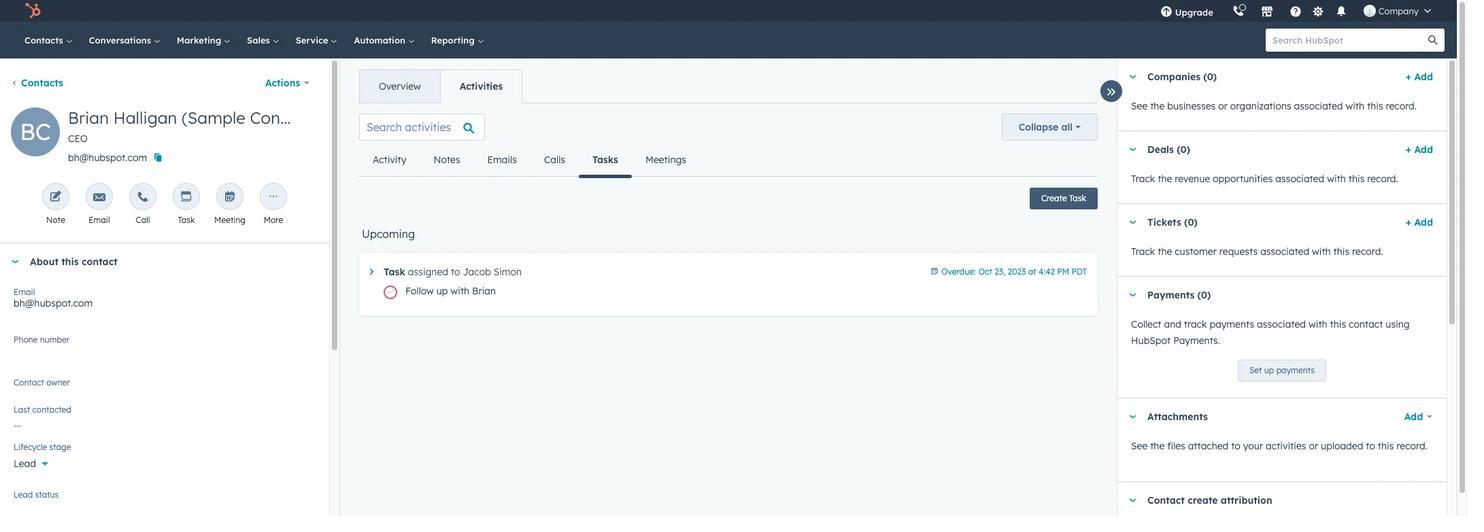 Task type: vqa. For each thing, say whether or not it's contained in the screenshot.


Task type: describe. For each thing, give the bounding box(es) containing it.
this inside collect and track payments associated with this contact using hubspot payments.
[[1330, 318, 1346, 331]]

lead for lead status
[[14, 490, 33, 500]]

company
[[1379, 5, 1419, 16]]

tasks button
[[579, 144, 632, 178]]

set up payments
[[1249, 365, 1315, 375]]

calling icon image
[[1232, 5, 1245, 18]]

activities button
[[440, 70, 522, 103]]

see the businesses or organizations associated with this record.
[[1131, 100, 1417, 112]]

company button
[[1355, 0, 1439, 22]]

with inside upcoming feed
[[451, 285, 469, 297]]

marketplaces image
[[1261, 6, 1273, 18]]

jacob simon image
[[1364, 5, 1376, 17]]

requests
[[1219, 246, 1258, 258]]

+ for track the customer requests associated with this record.
[[1406, 216, 1411, 229]]

see for see the files attached to your activities or uploaded to this record.
[[1131, 440, 1148, 452]]

owner up contacted
[[46, 377, 70, 388]]

meeting image
[[224, 191, 236, 204]]

stage
[[49, 442, 71, 452]]

add for see the businesses or organizations associated with this record.
[[1414, 71, 1433, 83]]

brian inside upcoming feed
[[472, 285, 496, 297]]

upgrade image
[[1160, 6, 1172, 18]]

overdue:
[[941, 267, 976, 277]]

halligan
[[113, 107, 177, 128]]

0 vertical spatial contacts
[[24, 35, 66, 46]]

assigned
[[408, 266, 448, 278]]

navigation inside upcoming feed
[[359, 144, 700, 178]]

about this contact button
[[0, 243, 316, 280]]

attachments button
[[1118, 399, 1390, 435]]

(0) for companies (0)
[[1203, 71, 1217, 83]]

payments (0) button
[[1118, 277, 1428, 314]]

activities
[[1266, 440, 1306, 452]]

email image
[[93, 191, 105, 204]]

status
[[35, 490, 59, 500]]

23,
[[995, 267, 1005, 277]]

menu containing company
[[1151, 0, 1441, 22]]

track for track the revenue opportunities associated with this record.
[[1131, 173, 1155, 185]]

track the revenue opportunities associated with this record.
[[1131, 173, 1398, 185]]

set up payments link
[[1238, 360, 1326, 382]]

uploaded
[[1321, 440, 1363, 452]]

conversations link
[[81, 22, 169, 58]]

upcoming feed
[[348, 103, 1109, 332]]

add for track the revenue opportunities associated with this record.
[[1414, 144, 1433, 156]]

contacted
[[32, 405, 71, 415]]

search button
[[1422, 29, 1445, 52]]

create task
[[1041, 193, 1086, 203]]

email for email bh@hubspot.com
[[14, 287, 35, 297]]

service
[[296, 35, 331, 46]]

payments.
[[1173, 335, 1220, 347]]

pm
[[1057, 267, 1069, 277]]

lead status
[[14, 490, 59, 500]]

payments
[[1147, 289, 1195, 301]]

help button
[[1284, 0, 1307, 22]]

set
[[1249, 365, 1262, 375]]

opportunities
[[1213, 173, 1273, 185]]

track the customer requests associated with this record.
[[1131, 246, 1383, 258]]

activity button
[[359, 144, 420, 176]]

sales link
[[239, 22, 287, 58]]

+ add button for track the customer requests associated with this record.
[[1406, 214, 1433, 231]]

+ add button for see the businesses or organizations associated with this record.
[[1406, 69, 1433, 85]]

payments inside collect and track payments associated with this contact using hubspot payments.
[[1210, 318, 1254, 331]]

the for files
[[1150, 440, 1165, 452]]

add inside popup button
[[1404, 411, 1423, 423]]

collapse all button
[[1002, 114, 1098, 141]]

last contacted
[[14, 405, 71, 415]]

calls button
[[530, 144, 579, 176]]

2023
[[1008, 267, 1026, 277]]

Last contacted text field
[[14, 413, 316, 435]]

caret image for deals
[[1128, 148, 1137, 151]]

to inside upcoming feed
[[451, 266, 460, 278]]

no
[[14, 383, 27, 395]]

1 vertical spatial contacts
[[21, 77, 63, 89]]

email bh@hubspot.com
[[14, 287, 93, 309]]

hubspot image
[[24, 3, 41, 19]]

activity
[[373, 154, 406, 166]]

up for follow
[[436, 285, 448, 297]]

this inside dropdown button
[[61, 256, 79, 268]]

note
[[46, 215, 65, 225]]

associated right the organizations
[[1294, 100, 1343, 112]]

notifications button
[[1330, 0, 1353, 22]]

lead button
[[14, 450, 316, 473]]

add for track the customer requests associated with this record.
[[1414, 216, 1433, 229]]

with for track the revenue opportunities associated with this record.
[[1327, 173, 1346, 185]]

actions button
[[256, 69, 318, 97]]

marketplaces button
[[1253, 0, 1281, 22]]

caret image inside upcoming feed
[[370, 269, 373, 275]]

more image
[[267, 191, 280, 204]]

notes
[[434, 154, 460, 166]]

contact owner no owner
[[14, 377, 70, 395]]

about
[[30, 256, 59, 268]]

meetings
[[645, 154, 686, 166]]

lead for lead
[[14, 458, 36, 470]]

1 vertical spatial payments
[[1276, 365, 1315, 375]]

settings link
[[1310, 4, 1327, 18]]

ceo
[[68, 133, 88, 145]]

settings image
[[1312, 6, 1324, 18]]

caret image for contact
[[1128, 499, 1137, 502]]

the for revenue
[[1158, 173, 1172, 185]]

Search HubSpot search field
[[1266, 29, 1432, 52]]

service link
[[287, 22, 346, 58]]

emails button
[[474, 144, 530, 176]]

upcoming
[[362, 227, 415, 241]]

oct
[[979, 267, 992, 277]]

navigation containing overview
[[359, 69, 523, 103]]

task for task assigned to jacob simon
[[384, 266, 405, 278]]

caret image inside attachments dropdown button
[[1128, 415, 1137, 419]]

owner up 'last contacted' at the left bottom of page
[[30, 383, 57, 395]]

companies (0) button
[[1118, 58, 1400, 95]]

phone
[[14, 335, 38, 345]]

see the files attached to your activities or uploaded to this record.
[[1131, 440, 1428, 452]]

organizations
[[1230, 100, 1291, 112]]

customer
[[1175, 246, 1217, 258]]

+ add for track the revenue opportunities associated with this record.
[[1406, 144, 1433, 156]]

contact create attribution
[[1147, 494, 1272, 507]]

0 vertical spatial contacts link
[[16, 22, 81, 58]]

collapse
[[1019, 121, 1059, 133]]

notifications image
[[1335, 6, 1347, 18]]

emails
[[487, 154, 517, 166]]

(0) for payments (0)
[[1197, 289, 1211, 301]]

contact)
[[250, 107, 317, 128]]

no owner button
[[14, 375, 316, 398]]

add button
[[1395, 403, 1433, 431]]

last
[[14, 405, 30, 415]]

1 vertical spatial contacts link
[[11, 77, 63, 89]]

attached
[[1188, 440, 1229, 452]]

brian halligan (sample contact) ceo
[[68, 107, 317, 145]]

with for collect and track payments associated with this contact using hubspot payments.
[[1309, 318, 1327, 331]]

4:42
[[1039, 267, 1055, 277]]



Task type: locate. For each thing, give the bounding box(es) containing it.
0 horizontal spatial or
[[1218, 100, 1228, 112]]

add
[[1414, 71, 1433, 83], [1414, 144, 1433, 156], [1414, 216, 1433, 229], [1404, 411, 1423, 423]]

tickets (0) button
[[1118, 204, 1400, 241]]

lead inside popup button
[[14, 458, 36, 470]]

2 + add button from the top
[[1406, 141, 1433, 158]]

or right activities
[[1309, 440, 1318, 452]]

number
[[40, 335, 69, 345]]

2 vertical spatial task
[[384, 266, 405, 278]]

2 + from the top
[[1406, 144, 1411, 156]]

see for see the businesses or organizations associated with this record.
[[1131, 100, 1148, 112]]

1 horizontal spatial payments
[[1276, 365, 1315, 375]]

up
[[436, 285, 448, 297], [1264, 365, 1274, 375]]

jacob
[[463, 266, 491, 278]]

lifecycle
[[14, 442, 47, 452]]

1 lead from the top
[[14, 458, 36, 470]]

to right uploaded
[[1366, 440, 1375, 452]]

caret image left the companies
[[1128, 75, 1137, 79]]

the down the companies
[[1150, 100, 1165, 112]]

see left files
[[1131, 440, 1148, 452]]

associated down tickets (0) dropdown button
[[1260, 246, 1309, 258]]

track for track the customer requests associated with this record.
[[1131, 246, 1155, 258]]

menu item
[[1223, 0, 1226, 22]]

caret image
[[1128, 75, 1137, 79], [11, 260, 19, 264], [1128, 293, 1137, 297], [1128, 415, 1137, 419]]

1 horizontal spatial to
[[1231, 440, 1241, 452]]

create
[[1041, 193, 1067, 203]]

create
[[1188, 494, 1218, 507]]

1 vertical spatial email
[[14, 287, 35, 297]]

attribution
[[1221, 494, 1272, 507]]

contact for contact create attribution
[[1147, 494, 1185, 507]]

0 vertical spatial + add
[[1406, 71, 1433, 83]]

0 horizontal spatial to
[[451, 266, 460, 278]]

1 vertical spatial track
[[1131, 246, 1155, 258]]

search image
[[1428, 35, 1438, 45]]

2 vertical spatial +
[[1406, 216, 1411, 229]]

email inside email bh@hubspot.com
[[14, 287, 35, 297]]

with for track the customer requests associated with this record.
[[1312, 246, 1331, 258]]

simon
[[494, 266, 522, 278]]

track down deals
[[1131, 173, 1155, 185]]

files
[[1167, 440, 1185, 452]]

contact inside contact owner no owner
[[14, 377, 44, 388]]

0 vertical spatial bh@hubspot.com
[[68, 152, 147, 164]]

the left files
[[1150, 440, 1165, 452]]

1 horizontal spatial or
[[1309, 440, 1318, 452]]

1 vertical spatial bh@hubspot.com
[[14, 297, 93, 309]]

(0) for tickets (0)
[[1184, 216, 1198, 229]]

overdue: oct 23, 2023 at 4:42 pm pdt
[[941, 267, 1087, 277]]

up inside set up payments link
[[1264, 365, 1274, 375]]

caret image for payments
[[1128, 293, 1137, 297]]

deals (0)
[[1147, 144, 1190, 156]]

lead left 'status'
[[14, 490, 33, 500]]

(0) for deals (0)
[[1177, 144, 1190, 156]]

2 vertical spatial + add button
[[1406, 214, 1433, 231]]

task image
[[180, 191, 192, 204]]

lead down lifecycle
[[14, 458, 36, 470]]

menu
[[1151, 0, 1441, 22]]

contact left using
[[1349, 318, 1383, 331]]

(sample
[[182, 107, 245, 128]]

caret image left about
[[11, 260, 19, 264]]

brian down jacob at the left
[[472, 285, 496, 297]]

payments right track
[[1210, 318, 1254, 331]]

note image
[[50, 191, 62, 204]]

attachments
[[1147, 411, 1208, 423]]

1 vertical spatial see
[[1131, 440, 1148, 452]]

(0) right deals
[[1177, 144, 1190, 156]]

task assigned to jacob simon
[[384, 266, 522, 278]]

1 horizontal spatial task
[[384, 266, 405, 278]]

at
[[1028, 267, 1036, 277]]

0 horizontal spatial task
[[178, 215, 195, 225]]

to up the "follow up with brian"
[[451, 266, 460, 278]]

hubspot link
[[16, 3, 51, 19]]

0 vertical spatial lead
[[14, 458, 36, 470]]

marketing link
[[169, 22, 239, 58]]

payments
[[1210, 318, 1254, 331], [1276, 365, 1315, 375]]

0 vertical spatial or
[[1218, 100, 1228, 112]]

owner
[[46, 377, 70, 388], [30, 383, 57, 395]]

1 vertical spatial or
[[1309, 440, 1318, 452]]

(0) inside tickets (0) dropdown button
[[1184, 216, 1198, 229]]

Phone number text field
[[14, 333, 316, 360]]

help image
[[1289, 6, 1302, 18]]

phone number
[[14, 335, 69, 345]]

2 vertical spatial + add
[[1406, 216, 1433, 229]]

with
[[1346, 100, 1365, 112], [1327, 173, 1346, 185], [1312, 246, 1331, 258], [451, 285, 469, 297], [1309, 318, 1327, 331]]

1 navigation from the top
[[359, 69, 523, 103]]

more
[[264, 215, 283, 225]]

1 horizontal spatial brian
[[472, 285, 496, 297]]

revenue
[[1175, 173, 1210, 185]]

the for businesses
[[1150, 100, 1165, 112]]

contact
[[82, 256, 118, 268], [1349, 318, 1383, 331]]

call image
[[137, 191, 149, 204]]

+ add for see the businesses or organizations associated with this record.
[[1406, 71, 1433, 83]]

contact up last
[[14, 377, 44, 388]]

companies (0)
[[1147, 71, 1217, 83]]

caret image for companies
[[1128, 75, 1137, 79]]

0 horizontal spatial email
[[14, 287, 35, 297]]

1 horizontal spatial email
[[89, 215, 110, 225]]

track
[[1131, 173, 1155, 185], [1131, 246, 1155, 258]]

(0) inside "companies (0)" dropdown button
[[1203, 71, 1217, 83]]

create task button
[[1030, 188, 1098, 209]]

contact left create
[[1147, 494, 1185, 507]]

up inside upcoming feed
[[436, 285, 448, 297]]

1 + add from the top
[[1406, 71, 1433, 83]]

tickets
[[1147, 216, 1181, 229]]

sales
[[247, 35, 273, 46]]

+ add button
[[1406, 69, 1433, 85], [1406, 141, 1433, 158], [1406, 214, 1433, 231]]

(0) inside payments (0) dropdown button
[[1197, 289, 1211, 301]]

2 + add from the top
[[1406, 144, 1433, 156]]

the for customer
[[1158, 246, 1172, 258]]

1 see from the top
[[1131, 100, 1148, 112]]

3 + from the top
[[1406, 216, 1411, 229]]

email down "email" icon
[[89, 215, 110, 225]]

collect
[[1131, 318, 1161, 331]]

0 vertical spatial +
[[1406, 71, 1411, 83]]

2 lead from the top
[[14, 490, 33, 500]]

0 horizontal spatial contact
[[82, 256, 118, 268]]

0 vertical spatial up
[[436, 285, 448, 297]]

1 horizontal spatial contact
[[1349, 318, 1383, 331]]

conversations
[[89, 35, 154, 46]]

caret image inside contact create attribution dropdown button
[[1128, 499, 1137, 502]]

bh@hubspot.com up 'number'
[[14, 297, 93, 309]]

0 horizontal spatial brian
[[68, 107, 109, 128]]

to left the your
[[1231, 440, 1241, 452]]

caret image inside tickets (0) dropdown button
[[1128, 221, 1137, 224]]

0 horizontal spatial payments
[[1210, 318, 1254, 331]]

email for email
[[89, 215, 110, 225]]

1 vertical spatial lead
[[14, 490, 33, 500]]

1 vertical spatial up
[[1264, 365, 1274, 375]]

the
[[1150, 100, 1165, 112], [1158, 173, 1172, 185], [1158, 246, 1172, 258], [1150, 440, 1165, 452]]

businesses
[[1167, 100, 1216, 112]]

1 vertical spatial navigation
[[359, 144, 700, 178]]

1 vertical spatial contact
[[1147, 494, 1185, 507]]

1 vertical spatial contact
[[1349, 318, 1383, 331]]

2 navigation from the top
[[359, 144, 700, 178]]

all
[[1061, 121, 1073, 133]]

1 vertical spatial + add
[[1406, 144, 1433, 156]]

contact right about
[[82, 256, 118, 268]]

up down the task assigned to jacob simon
[[436, 285, 448, 297]]

bh@hubspot.com down ceo
[[68, 152, 147, 164]]

caret image inside "companies (0)" dropdown button
[[1128, 75, 1137, 79]]

(0) up the businesses
[[1203, 71, 1217, 83]]

+ add button for track the revenue opportunities associated with this record.
[[1406, 141, 1433, 158]]

3 + add from the top
[[1406, 216, 1433, 229]]

the down tickets
[[1158, 246, 1172, 258]]

+
[[1406, 71, 1411, 83], [1406, 144, 1411, 156], [1406, 216, 1411, 229]]

caret image inside payments (0) dropdown button
[[1128, 293, 1137, 297]]

with inside collect and track payments associated with this contact using hubspot payments.
[[1309, 318, 1327, 331]]

contact inside dropdown button
[[1147, 494, 1185, 507]]

0 vertical spatial track
[[1131, 173, 1155, 185]]

bh@hubspot.com
[[68, 152, 147, 164], [14, 297, 93, 309]]

1 + from the top
[[1406, 71, 1411, 83]]

+ add for track the customer requests associated with this record.
[[1406, 216, 1433, 229]]

0 vertical spatial payments
[[1210, 318, 1254, 331]]

0 vertical spatial navigation
[[359, 69, 523, 103]]

task right create
[[1069, 193, 1086, 203]]

see
[[1131, 100, 1148, 112], [1131, 440, 1148, 452]]

1 horizontal spatial contact
[[1147, 494, 1185, 507]]

your
[[1243, 440, 1263, 452]]

caret image inside about this contact dropdown button
[[11, 260, 19, 264]]

caret image
[[1128, 148, 1137, 151], [1128, 221, 1137, 224], [370, 269, 373, 275], [1128, 499, 1137, 502]]

0 vertical spatial see
[[1131, 100, 1148, 112]]

Search activities search field
[[359, 114, 485, 141]]

collapse all
[[1019, 121, 1073, 133]]

associated inside collect and track payments associated with this contact using hubspot payments.
[[1257, 318, 1306, 331]]

0 vertical spatial + add button
[[1406, 69, 1433, 85]]

up right set
[[1264, 365, 1274, 375]]

task down task icon
[[178, 215, 195, 225]]

follow
[[405, 285, 434, 297]]

actions
[[265, 77, 300, 89]]

associated for requests
[[1260, 246, 1309, 258]]

1 + add button from the top
[[1406, 69, 1433, 85]]

contact inside about this contact dropdown button
[[82, 256, 118, 268]]

(0) right tickets
[[1184, 216, 1198, 229]]

see down the companies
[[1131, 100, 1148, 112]]

+ add
[[1406, 71, 1433, 83], [1406, 144, 1433, 156], [1406, 216, 1433, 229]]

1 vertical spatial +
[[1406, 144, 1411, 156]]

meeting
[[214, 215, 245, 225]]

notes button
[[420, 144, 474, 176]]

lifecycle stage
[[14, 442, 71, 452]]

contact for contact owner no owner
[[14, 377, 44, 388]]

tickets (0)
[[1147, 216, 1198, 229]]

follow up with brian
[[405, 285, 496, 297]]

caret image inside deals (0) dropdown button
[[1128, 148, 1137, 151]]

the left revenue
[[1158, 173, 1172, 185]]

2 horizontal spatial to
[[1366, 440, 1375, 452]]

or right the businesses
[[1218, 100, 1228, 112]]

track down tickets
[[1131, 246, 1155, 258]]

contact inside collect and track payments associated with this contact using hubspot payments.
[[1349, 318, 1383, 331]]

to
[[451, 266, 460, 278], [1231, 440, 1241, 452], [1366, 440, 1375, 452]]

task for task
[[178, 215, 195, 225]]

caret image for about
[[11, 260, 19, 264]]

1 horizontal spatial up
[[1264, 365, 1274, 375]]

payments right set
[[1276, 365, 1315, 375]]

associated down deals (0) dropdown button on the right of the page
[[1276, 173, 1324, 185]]

1 vertical spatial + add button
[[1406, 141, 1433, 158]]

task left assigned
[[384, 266, 405, 278]]

contacts
[[24, 35, 66, 46], [21, 77, 63, 89]]

0 vertical spatial contact
[[82, 256, 118, 268]]

caret image for tickets
[[1128, 221, 1137, 224]]

3 + add button from the top
[[1406, 214, 1433, 231]]

0 vertical spatial task
[[1069, 193, 1086, 203]]

0 vertical spatial brian
[[68, 107, 109, 128]]

collect and track payments associated with this contact using hubspot payments.
[[1131, 318, 1410, 347]]

lead
[[14, 458, 36, 470], [14, 490, 33, 500]]

brian inside brian halligan (sample contact) ceo
[[68, 107, 109, 128]]

+ for see the businesses or organizations associated with this record.
[[1406, 71, 1411, 83]]

(0) up track
[[1197, 289, 1211, 301]]

deals (0) button
[[1118, 131, 1400, 168]]

brian up ceo
[[68, 107, 109, 128]]

automation link
[[346, 22, 423, 58]]

0 horizontal spatial up
[[436, 285, 448, 297]]

track
[[1184, 318, 1207, 331]]

2 track from the top
[[1131, 246, 1155, 258]]

0 vertical spatial contact
[[14, 377, 44, 388]]

1 vertical spatial brian
[[472, 285, 496, 297]]

1 track from the top
[[1131, 173, 1155, 185]]

about this contact
[[30, 256, 118, 268]]

up for set
[[1264, 365, 1274, 375]]

calling icon button
[[1227, 2, 1250, 20]]

associated for opportunities
[[1276, 173, 1324, 185]]

caret image left attachments
[[1128, 415, 1137, 419]]

hubspot
[[1131, 335, 1171, 347]]

0 horizontal spatial contact
[[14, 377, 44, 388]]

navigation containing activity
[[359, 144, 700, 178]]

marketing
[[177, 35, 224, 46]]

navigation
[[359, 69, 523, 103], [359, 144, 700, 178]]

associated for payments
[[1257, 318, 1306, 331]]

2 see from the top
[[1131, 440, 1148, 452]]

(0) inside deals (0) dropdown button
[[1177, 144, 1190, 156]]

companies
[[1147, 71, 1201, 83]]

contacts link
[[16, 22, 81, 58], [11, 77, 63, 89]]

caret image up the 'collect'
[[1128, 293, 1137, 297]]

task inside create task button
[[1069, 193, 1086, 203]]

contact
[[14, 377, 44, 388], [1147, 494, 1185, 507]]

associated down payments (0) dropdown button
[[1257, 318, 1306, 331]]

associated
[[1294, 100, 1343, 112], [1276, 173, 1324, 185], [1260, 246, 1309, 258], [1257, 318, 1306, 331]]

0 vertical spatial email
[[89, 215, 110, 225]]

upgrade
[[1175, 7, 1213, 18]]

email down about
[[14, 287, 35, 297]]

2 horizontal spatial task
[[1069, 193, 1086, 203]]

and
[[1164, 318, 1181, 331]]

overview button
[[360, 70, 440, 103]]

1 vertical spatial task
[[178, 215, 195, 225]]

+ for track the revenue opportunities associated with this record.
[[1406, 144, 1411, 156]]

using
[[1386, 318, 1410, 331]]



